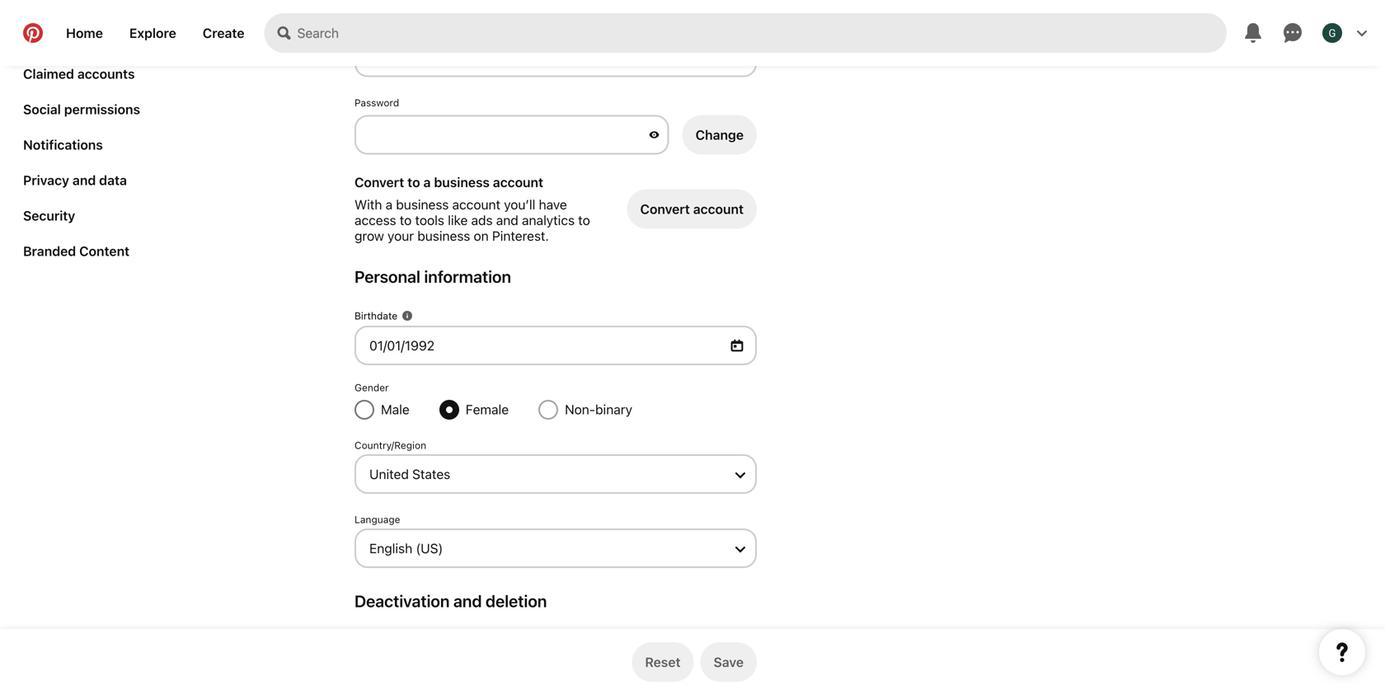 Task type: vqa. For each thing, say whether or not it's contained in the screenshot.
Business
yes



Task type: locate. For each thing, give the bounding box(es) containing it.
business left on
[[418, 228, 470, 244]]

0 vertical spatial deactivate
[[355, 627, 422, 643]]

0 horizontal spatial and
[[73, 172, 96, 188]]

notifications
[[23, 137, 103, 153]]

1 horizontal spatial your
[[388, 228, 414, 244]]

business
[[434, 174, 490, 190], [396, 197, 449, 212], [418, 228, 470, 244]]

your right 'grow'
[[388, 228, 414, 244]]

account right reset
[[693, 646, 744, 662]]

convert inside 'button'
[[640, 201, 690, 217]]

analytics
[[522, 212, 575, 228]]

data
[[99, 172, 127, 188]]

access
[[355, 212, 396, 228]]

convert inside convert to a business account with a business account you'll have access to tools like ads and analytics to grow your business on pinterest.
[[355, 174, 404, 190]]

2 horizontal spatial and
[[496, 212, 519, 228]]

security
[[23, 208, 75, 223]]

1 vertical spatial business
[[396, 197, 449, 212]]

1 vertical spatial and
[[496, 212, 519, 228]]

deactivate left save
[[623, 646, 690, 662]]

business right with
[[396, 197, 449, 212]]

your
[[57, 31, 85, 46], [388, 228, 414, 244]]

with
[[355, 197, 382, 212]]

a
[[424, 174, 431, 190], [386, 197, 393, 212]]

1 horizontal spatial deactivate
[[623, 646, 690, 662]]

deactivation and deletion
[[355, 591, 547, 611]]

account
[[493, 174, 544, 190], [452, 197, 501, 212], [693, 201, 744, 217], [425, 627, 475, 643], [693, 646, 744, 662]]

permissions
[[64, 101, 140, 117]]

0 horizontal spatial convert
[[355, 174, 404, 190]]

account up you'll
[[493, 174, 544, 190]]

1 horizontal spatial convert
[[640, 201, 690, 217]]

Birthdate text field
[[355, 326, 757, 365]]

a right with
[[386, 197, 393, 212]]

1 horizontal spatial and
[[454, 591, 482, 611]]

0 vertical spatial a
[[424, 174, 431, 190]]

and left data
[[73, 172, 96, 188]]

information
[[424, 267, 511, 286]]

security link
[[16, 201, 82, 230]]

your right tune
[[57, 31, 85, 46]]

account down change
[[693, 201, 744, 217]]

to
[[408, 174, 420, 190], [400, 212, 412, 228], [578, 212, 590, 228]]

0 vertical spatial and
[[73, 172, 96, 188]]

and right ads
[[496, 212, 519, 228]]

1 vertical spatial your
[[388, 228, 414, 244]]

privacy and data link
[[16, 166, 134, 195]]

Search text field
[[297, 13, 1227, 53]]

personal
[[355, 267, 421, 286]]

0 horizontal spatial a
[[386, 197, 393, 212]]

deactivate account button
[[610, 634, 757, 674]]

search icon image
[[278, 26, 291, 40]]

2 vertical spatial and
[[454, 591, 482, 611]]

deactivate down deactivation
[[355, 627, 422, 643]]

change button
[[683, 115, 757, 155]]

0 vertical spatial convert
[[355, 174, 404, 190]]

Password password field
[[355, 115, 669, 155]]

list
[[16, 0, 181, 272]]

0 vertical spatial business
[[434, 174, 490, 190]]

explore
[[129, 25, 176, 41]]

1 vertical spatial deactivate
[[623, 646, 690, 662]]

1 vertical spatial a
[[386, 197, 393, 212]]

convert
[[355, 174, 404, 190], [640, 201, 690, 217]]

branded content link
[[16, 237, 136, 266]]

female
[[466, 402, 509, 417]]

to up the tools
[[408, 174, 420, 190]]

have
[[539, 197, 567, 212]]

tune your home feed
[[23, 31, 154, 46]]

password
[[355, 97, 399, 108]]

business up like
[[434, 174, 490, 190]]

grow
[[355, 228, 384, 244]]

deactivation
[[355, 591, 450, 611]]

explore link
[[116, 13, 190, 53]]

personal information
[[355, 267, 511, 286]]

0 horizontal spatial deactivate
[[355, 627, 422, 643]]

to left the tools
[[400, 212, 412, 228]]

convert for convert account
[[640, 201, 690, 217]]

convert to a business account with a business account you'll have access to tools like ads and analytics to grow your business on pinterest.
[[355, 174, 590, 244]]

a up the tools
[[424, 174, 431, 190]]

1 vertical spatial convert
[[640, 201, 690, 217]]

deactivate
[[355, 627, 422, 643], [623, 646, 690, 662]]

you'll
[[504, 197, 536, 212]]

and for deletion
[[454, 591, 482, 611]]

convert account button
[[627, 189, 757, 229]]

branded content
[[23, 243, 130, 259]]

0 horizontal spatial your
[[57, 31, 85, 46]]

and left deletion
[[454, 591, 482, 611]]

2 vertical spatial business
[[418, 228, 470, 244]]

and
[[73, 172, 96, 188], [496, 212, 519, 228], [454, 591, 482, 611]]

deactivate account deactivate account
[[355, 627, 744, 662]]

reset button
[[632, 642, 694, 682]]



Task type: describe. For each thing, give the bounding box(es) containing it.
on
[[474, 228, 489, 244]]

social
[[23, 101, 61, 117]]

save button
[[701, 642, 757, 682]]

accounts
[[77, 66, 135, 82]]

convert for convert to a business account with a business account you'll have access to tools like ads and analytics to grow your business on pinterest.
[[355, 174, 404, 190]]

list containing tune your home feed
[[16, 0, 181, 272]]

feed
[[127, 31, 154, 46]]

save
[[714, 654, 744, 670]]

claimed accounts link
[[16, 59, 141, 88]]

non-binary
[[565, 402, 633, 417]]

notifications link
[[16, 130, 110, 159]]

and for data
[[73, 172, 96, 188]]

branded
[[23, 243, 76, 259]]

change
[[696, 127, 744, 143]]

social permissions link
[[16, 95, 147, 124]]

claimed
[[23, 66, 74, 82]]

1 horizontal spatial a
[[424, 174, 431, 190]]

privacy
[[23, 172, 69, 188]]

greg robinson image
[[1323, 23, 1343, 43]]

home
[[88, 31, 123, 46]]

account up on
[[452, 197, 501, 212]]

privacy and data
[[23, 172, 127, 188]]

your inside convert to a business account with a business account you'll have access to tools like ads and analytics to grow your business on pinterest.
[[388, 228, 414, 244]]

account down deactivation and deletion
[[425, 627, 475, 643]]

gender
[[355, 382, 389, 393]]

tools
[[415, 212, 444, 228]]

to right have
[[578, 212, 590, 228]]

language
[[355, 514, 400, 525]]

reset
[[645, 654, 681, 670]]

country/region
[[355, 440, 426, 451]]

tune
[[23, 31, 54, 46]]

home
[[66, 25, 103, 41]]

deletion
[[486, 591, 547, 611]]

birthdate
[[355, 310, 398, 322]]

and inside convert to a business account with a business account you'll have access to tools like ads and analytics to grow your business on pinterest.
[[496, 212, 519, 228]]

tune your home feed link
[[16, 24, 161, 53]]

create link
[[190, 13, 258, 53]]

0 vertical spatial your
[[57, 31, 85, 46]]

convert account
[[640, 201, 744, 217]]

Email • Private text field
[[355, 38, 757, 77]]

claimed accounts
[[23, 66, 135, 82]]

create
[[203, 25, 245, 41]]

non-
[[565, 402, 595, 417]]

home link
[[53, 13, 116, 53]]

social permissions
[[23, 101, 140, 117]]

like
[[448, 212, 468, 228]]

ads
[[471, 212, 493, 228]]

binary
[[595, 402, 633, 417]]

content
[[79, 243, 130, 259]]

male
[[381, 402, 410, 417]]

pinterest.
[[492, 228, 549, 244]]

account inside 'button'
[[693, 201, 744, 217]]



